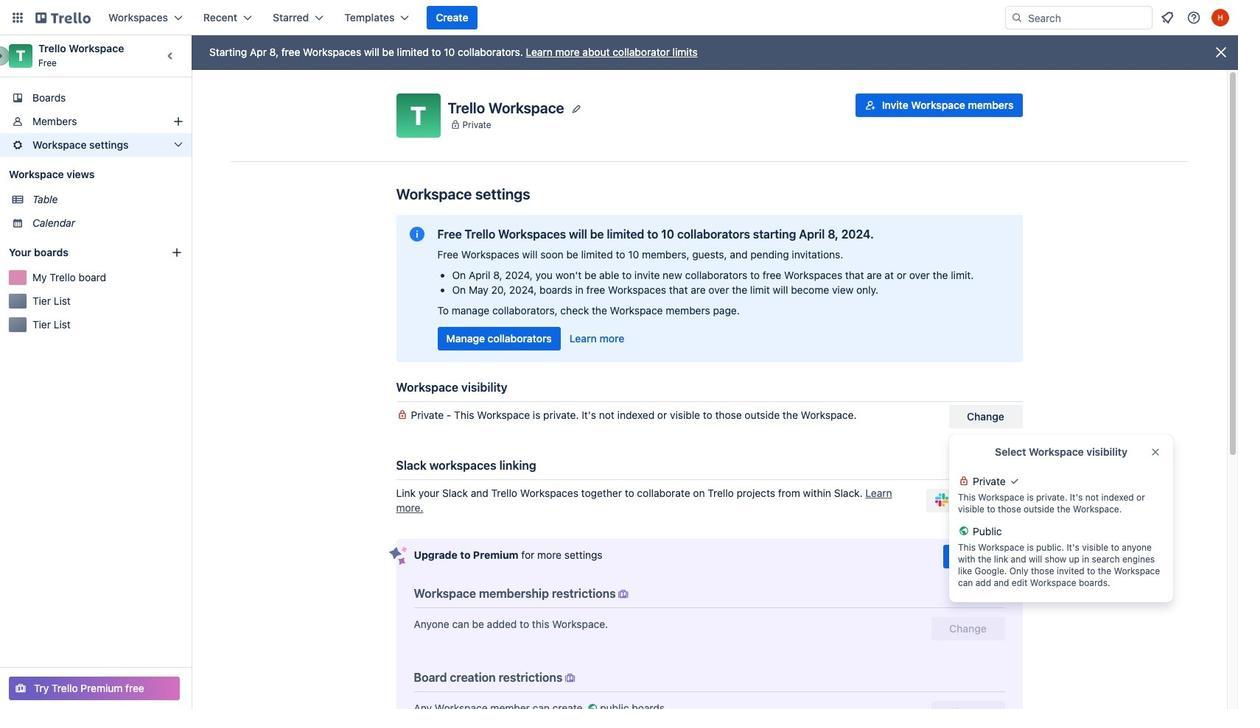 Task type: describe. For each thing, give the bounding box(es) containing it.
workspace navigation collapse icon image
[[161, 46, 181, 66]]

your boards with 3 items element
[[9, 244, 149, 262]]

1 horizontal spatial sm image
[[616, 587, 631, 602]]

search image
[[1011, 12, 1023, 24]]

back to home image
[[35, 6, 91, 29]]

open information menu image
[[1187, 10, 1201, 25]]

add board image
[[171, 247, 183, 259]]

Search field
[[1023, 7, 1152, 28]]

howard (howard38800628) image
[[1212, 9, 1229, 27]]

sparkle image
[[389, 547, 407, 566]]



Task type: locate. For each thing, give the bounding box(es) containing it.
0 horizontal spatial sm image
[[563, 671, 577, 686]]

0 notifications image
[[1159, 9, 1176, 27]]

close popover image
[[1150, 447, 1162, 458]]

1 vertical spatial sm image
[[563, 671, 577, 686]]

sm image
[[616, 587, 631, 602], [563, 671, 577, 686]]

0 vertical spatial sm image
[[616, 587, 631, 602]]

sm image
[[585, 702, 600, 710]]

primary element
[[0, 0, 1238, 35]]



Task type: vqa. For each thing, say whether or not it's contained in the screenshot.
the bottom sm icon
yes



